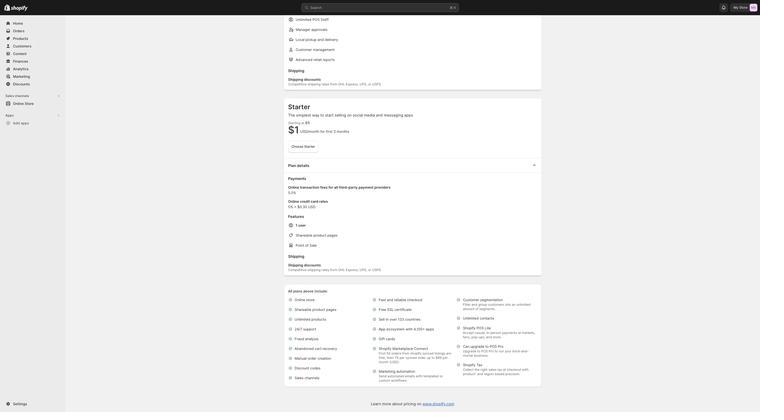 Task type: locate. For each thing, give the bounding box(es) containing it.
in
[[386, 317, 389, 322]]

selling
[[335, 113, 346, 117]]

rates up include:
[[322, 268, 329, 272]]

usd inside the 1 pos pro location additional locations are $89 usd per month each.
[[332, 9, 339, 13]]

starter up simplest
[[288, 103, 310, 111]]

1 horizontal spatial order
[[418, 356, 426, 360]]

synced up the 'up'
[[423, 352, 434, 356]]

codes
[[310, 366, 321, 371]]

channels down codes
[[305, 376, 320, 380]]

usd right $89
[[332, 9, 339, 13]]

list for payments
[[288, 185, 537, 210]]

0 vertical spatial shopify
[[463, 326, 476, 330]]

0 vertical spatial of
[[305, 243, 309, 248]]

1 horizontal spatial channels
[[305, 376, 320, 380]]

1 list from the top
[[288, 0, 537, 64]]

emails
[[405, 374, 415, 378]]

0 vertical spatial ups,
[[360, 82, 367, 86]]

rates down the reports
[[322, 82, 329, 86]]

accept
[[463, 331, 474, 335]]

manual order creation
[[295, 356, 331, 361]]

marketing for marketing automation send automated emails with templated or custom workflows.
[[379, 369, 396, 374]]

0 vertical spatial customer
[[296, 47, 312, 52]]

2 vertical spatial with
[[416, 374, 423, 378]]

0 horizontal spatial sales channels
[[5, 94, 29, 98]]

cards
[[386, 337, 395, 341]]

app
[[379, 327, 386, 332]]

unlimited up manager
[[296, 17, 312, 22]]

details
[[297, 163, 309, 168]]

run
[[499, 349, 504, 353]]

1 horizontal spatial per
[[400, 356, 405, 360]]

discounts down advanced retail reports in the top left of the page
[[304, 77, 321, 82]]

checkout right reliable
[[407, 298, 423, 302]]

to left the run
[[495, 349, 498, 353]]

customers
[[13, 44, 31, 48]]

1 vertical spatial synced
[[406, 356, 417, 360]]

and right media
[[376, 113, 383, 117]]

rates inside online credit card rates 5% + $0.30 usd
[[319, 199, 328, 204]]

2 vertical spatial list
[[288, 223, 537, 250]]

1 vertical spatial pro
[[498, 345, 504, 349]]

support
[[303, 327, 316, 332]]

3 list from the top
[[288, 223, 537, 250]]

products link
[[3, 35, 62, 42]]

to right way
[[321, 113, 324, 117]]

shareable product pages up products at bottom left
[[295, 308, 337, 312]]

plans
[[293, 289, 302, 294]]

online up apps
[[13, 101, 24, 106]]

0 vertical spatial product
[[314, 233, 327, 238]]

product up 'sale'
[[314, 233, 327, 238]]

1 vertical spatial month
[[379, 360, 389, 364]]

customer inside customer segmentation filter and group customers into an unlimited amount of segments.
[[463, 298, 479, 302]]

pos down more.
[[490, 345, 497, 349]]

are right listings
[[446, 352, 451, 356]]

online up the 5.0%
[[288, 185, 299, 190]]

at inside shopify tax collect the right sales tax at checkout with product- and region-based precision.
[[503, 368, 506, 372]]

1 up additional
[[296, 3, 297, 7]]

to
[[321, 113, 324, 117], [486, 345, 489, 349], [477, 349, 481, 353], [495, 349, 498, 353], [432, 356, 435, 360]]

online up +
[[288, 199, 299, 204]]

0 vertical spatial channels
[[15, 94, 29, 98]]

1 vertical spatial on
[[417, 402, 422, 406]]

on left social
[[347, 113, 352, 117]]

1 shipping from the top
[[288, 68, 304, 73]]

1 discounts from the top
[[304, 77, 321, 82]]

2 vertical spatial or
[[440, 374, 443, 378]]

apps right messaging
[[404, 113, 413, 117]]

1 vertical spatial marketing
[[379, 369, 396, 374]]

list containing 1 pos pro location
[[288, 0, 537, 64]]

1 horizontal spatial on
[[417, 402, 422, 406]]

are inside shopify marketplace connect first 50 orders from shopify synced listings are free, then 1% per synced order up to $99 per month (usd).
[[446, 352, 451, 356]]

0 vertical spatial sales
[[5, 94, 14, 98]]

1 vertical spatial are
[[446, 352, 451, 356]]

online inside button
[[13, 101, 24, 106]]

k
[[454, 5, 456, 10]]

pos inside shopify pos lite accept casual, in-person payments at markets, fairs, pop-ups, and more.
[[477, 326, 484, 330]]

apps right 4,100+
[[426, 327, 434, 332]]

unlimited up 24/7 support
[[295, 317, 311, 322]]

1 vertical spatial 1
[[296, 223, 298, 228]]

plan
[[288, 163, 296, 168]]

1 inside the 1 pos pro location additional locations are $89 usd per month each.
[[296, 3, 297, 7]]

1 horizontal spatial sales channels
[[295, 376, 320, 380]]

into
[[505, 303, 511, 307]]

locations
[[305, 9, 318, 13]]

apps
[[404, 113, 413, 117], [21, 121, 29, 125], [426, 327, 434, 332]]

discounts down 'sale'
[[304, 263, 321, 267]]

⌘
[[450, 5, 453, 10]]

channels inside button
[[15, 94, 29, 98]]

for
[[321, 129, 325, 134], [329, 185, 333, 190]]

orders link
[[3, 27, 62, 35]]

shopify inside shopify pos lite accept casual, in-person payments at markets, fairs, pop-ups, and more.
[[463, 326, 476, 330]]

store for my store
[[740, 5, 748, 9]]

cart
[[315, 347, 322, 351]]

1 vertical spatial for
[[329, 185, 333, 190]]

1 vertical spatial list
[[288, 185, 537, 210]]

online down plans
[[295, 298, 305, 302]]

usd down card
[[308, 205, 316, 209]]

store down sales channels button
[[25, 101, 34, 106]]

1 left the 'user'
[[296, 223, 298, 228]]

and inside customer segmentation filter and group customers into an unlimited amount of segments.
[[472, 303, 478, 307]]

discounts link
[[3, 80, 62, 88]]

2 dhl from the top
[[338, 268, 345, 272]]

rates right card
[[319, 199, 328, 204]]

of left 'sale'
[[305, 243, 309, 248]]

sales up online store
[[5, 94, 14, 98]]

month left each.
[[346, 9, 356, 13]]

0 vertical spatial or
[[368, 82, 371, 86]]

fairs,
[[463, 335, 471, 339]]

online for online credit card rates 5% + $0.30 usd
[[288, 199, 299, 204]]

0 horizontal spatial on
[[347, 113, 352, 117]]

shipping up above
[[308, 268, 321, 272]]

1 vertical spatial rates
[[319, 199, 328, 204]]

shareable product pages for all plans above include:
[[295, 308, 337, 312]]

product for features
[[314, 233, 327, 238]]

competitive down advanced
[[288, 82, 307, 86]]

1 vertical spatial shareable product pages
[[295, 308, 337, 312]]

at inside shopify pos lite accept casual, in-person payments at markets, fairs, pop-ups, and more.
[[518, 331, 521, 335]]

shareable product pages up 'sale'
[[296, 233, 338, 238]]

1 vertical spatial pages
[[326, 308, 337, 312]]

and down the on the right bottom of the page
[[477, 372, 483, 376]]

recovery
[[323, 347, 337, 351]]

1 dhl from the top
[[338, 82, 345, 86]]

0 vertical spatial apps
[[404, 113, 413, 117]]

0 vertical spatial pro
[[307, 3, 312, 7]]

pos left staff
[[313, 17, 320, 22]]

on right pricing
[[417, 402, 422, 406]]

business.
[[474, 354, 489, 358]]

1 vertical spatial store
[[25, 101, 34, 106]]

shareable down online store
[[295, 308, 311, 312]]

0 vertical spatial pages
[[328, 233, 338, 238]]

pos inside the 1 pos pro location additional locations are $89 usd per month each.
[[298, 3, 306, 7]]

1 vertical spatial channels
[[305, 376, 320, 380]]

on
[[347, 113, 352, 117], [417, 402, 422, 406]]

0 horizontal spatial are
[[319, 9, 324, 13]]

right
[[481, 368, 488, 372]]

1 horizontal spatial checkout
[[507, 368, 521, 372]]

apps inside starter the simplest way to start selling on social media and messaging apps
[[404, 113, 413, 117]]

1 horizontal spatial customer
[[463, 298, 479, 302]]

sales channels down discount codes
[[295, 376, 320, 380]]

countries
[[405, 317, 421, 322]]

to down upgrade
[[477, 349, 481, 353]]

unlimited for unlimited products
[[295, 317, 311, 322]]

0 horizontal spatial sales
[[5, 94, 14, 98]]

sales down discount
[[295, 376, 304, 380]]

discount
[[295, 366, 309, 371]]

0 horizontal spatial checkout
[[407, 298, 423, 302]]

for left all
[[329, 185, 333, 190]]

channels up online store
[[15, 94, 29, 98]]

customer management
[[296, 47, 335, 52]]

at left 'markets,'
[[518, 331, 521, 335]]

for left the first
[[321, 129, 325, 134]]

1 vertical spatial shopify
[[379, 347, 392, 351]]

rates
[[322, 82, 329, 86], [319, 199, 328, 204], [322, 268, 329, 272]]

0 horizontal spatial marketing
[[13, 74, 30, 79]]

shareable for all plans above include:
[[295, 308, 311, 312]]

shareable down the 'user'
[[296, 233, 313, 238]]

1 vertical spatial with
[[522, 368, 529, 372]]

2 vertical spatial from
[[402, 352, 410, 356]]

marketing link
[[3, 73, 62, 80]]

1 horizontal spatial store
[[740, 5, 748, 9]]

store for online store
[[25, 101, 34, 106]]

customer up filter on the bottom right
[[463, 298, 479, 302]]

shopify inside shopify marketplace connect first 50 orders from shopify synced listings are free, then 1% per synced order up to $99 per month (usd).
[[379, 347, 392, 351]]

tax
[[477, 363, 483, 367]]

pos up casual,
[[477, 326, 484, 330]]

0 vertical spatial store
[[740, 5, 748, 9]]

the
[[475, 368, 480, 372]]

0 vertical spatial usps.
[[372, 82, 382, 86]]

online inside online transaction fees for all third-party payment providers 5.0%
[[288, 185, 299, 190]]

2 shipping discounts competitive shipping rates from dhl express, ups, or usps. from the top
[[288, 263, 382, 272]]

1 vertical spatial sales channels
[[295, 376, 320, 380]]

0 horizontal spatial with
[[406, 327, 413, 332]]

0 horizontal spatial pro
[[307, 3, 312, 7]]

0 vertical spatial for
[[321, 129, 325, 134]]

or inside the marketing automation send automated emails with templated or custom workflows.
[[440, 374, 443, 378]]

per inside the 1 pos pro location additional locations are $89 usd per month each.
[[340, 9, 345, 13]]

1 horizontal spatial apps
[[404, 113, 413, 117]]

synced down shopify
[[406, 356, 417, 360]]

starter inside starter the simplest way to start selling on social media and messaging apps
[[288, 103, 310, 111]]

1%
[[395, 356, 399, 360]]

1 vertical spatial customer
[[463, 298, 479, 302]]

store
[[306, 298, 315, 302]]

1 express, from the top
[[346, 82, 359, 86]]

all
[[288, 289, 292, 294]]

marketing
[[13, 74, 30, 79], [379, 369, 396, 374]]

listings
[[435, 352, 446, 356]]

at left $5
[[301, 121, 304, 125]]

customer up advanced
[[296, 47, 312, 52]]

content link
[[3, 50, 62, 58]]

1 vertical spatial shareable
[[295, 308, 311, 312]]

are left $89
[[319, 9, 324, 13]]

content
[[13, 52, 27, 56]]

1 vertical spatial shipping
[[308, 268, 321, 272]]

about
[[392, 402, 403, 406]]

1 horizontal spatial marketing
[[379, 369, 396, 374]]

order up codes
[[308, 356, 317, 361]]

1
[[296, 3, 297, 7], [296, 223, 298, 228]]

0 horizontal spatial at
[[301, 121, 304, 125]]

2 usps. from the top
[[372, 268, 382, 272]]

per right $99
[[443, 356, 448, 360]]

app ecosystem with 4,100+ apps
[[379, 327, 434, 332]]

of down group
[[476, 307, 479, 311]]

with right emails
[[416, 374, 423, 378]]

1 vertical spatial usps.
[[372, 268, 382, 272]]

and down in-
[[486, 335, 492, 339]]

pro up the run
[[498, 345, 504, 349]]

$99
[[436, 356, 442, 360]]

3
[[334, 129, 336, 134]]

0 vertical spatial list
[[288, 0, 537, 64]]

sell in over 133 countries
[[379, 317, 421, 322]]

online inside online credit card rates 5% + $0.30 usd
[[288, 199, 299, 204]]

list containing 1 user
[[288, 223, 537, 250]]

fraud analysis
[[295, 337, 319, 341]]

2 vertical spatial shopify
[[463, 363, 476, 367]]

marketplace
[[393, 347, 413, 351]]

and right pickup
[[318, 37, 324, 42]]

1 horizontal spatial for
[[329, 185, 333, 190]]

store right the my
[[740, 5, 748, 9]]

0 vertical spatial 1
[[296, 3, 297, 7]]

2 vertical spatial pro
[[489, 349, 494, 353]]

1 horizontal spatial with
[[416, 374, 423, 378]]

and inside starter the simplest way to start selling on social media and messaging apps
[[376, 113, 383, 117]]

amount
[[463, 307, 475, 311]]

upgrade
[[463, 349, 476, 353]]

home
[[13, 21, 23, 26]]

0 vertical spatial marketing
[[13, 74, 30, 79]]

2 vertical spatial at
[[503, 368, 506, 372]]

product up products at bottom left
[[312, 308, 325, 312]]

1 horizontal spatial are
[[446, 352, 451, 356]]

abandoned
[[295, 347, 314, 351]]

your
[[505, 349, 512, 353]]

order left the 'up'
[[418, 356, 426, 360]]

store inside button
[[25, 101, 34, 106]]

ups,
[[479, 335, 486, 339]]

online store
[[295, 298, 315, 302]]

at right tax
[[503, 368, 506, 372]]

1 vertical spatial express,
[[346, 268, 359, 272]]

1 vertical spatial at
[[518, 331, 521, 335]]

to inside shopify marketplace connect first 50 orders from shopify synced listings are free, then 1% per synced order up to $99 per month (usd).
[[432, 356, 435, 360]]

my
[[734, 5, 739, 9]]

synced
[[423, 352, 434, 356], [406, 356, 417, 360]]

shopify up accept
[[463, 326, 476, 330]]

shopify for shopify tax
[[463, 363, 476, 367]]

competitive up plans
[[288, 268, 307, 272]]

2 horizontal spatial at
[[518, 331, 521, 335]]

1 horizontal spatial month
[[379, 360, 389, 364]]

with inside the marketing automation send automated emails with templated or custom workflows.
[[416, 374, 423, 378]]

0 vertical spatial discounts
[[304, 77, 321, 82]]

1 shipping from the top
[[308, 82, 321, 86]]

and up amount at the bottom right of the page
[[472, 303, 478, 307]]

filter
[[463, 303, 471, 307]]

1 horizontal spatial sales
[[295, 376, 304, 380]]

per right $89
[[340, 9, 345, 13]]

apps button
[[3, 112, 62, 119]]

sales channels up online store
[[5, 94, 29, 98]]

list
[[288, 0, 537, 64], [288, 185, 537, 210], [288, 223, 537, 250]]

unlimited contacts
[[463, 316, 494, 321]]

ssl
[[387, 308, 394, 312]]

messaging
[[384, 113, 403, 117]]

0 vertical spatial sales channels
[[5, 94, 29, 98]]

0 vertical spatial starter
[[288, 103, 310, 111]]

0 vertical spatial usd
[[332, 9, 339, 13]]

per right 1%
[[400, 356, 405, 360]]

above
[[303, 289, 314, 294]]

pos
[[298, 3, 306, 7], [313, 17, 320, 22], [477, 326, 484, 330], [490, 345, 497, 349], [481, 349, 488, 353]]

0 horizontal spatial of
[[305, 243, 309, 248]]

pos up additional
[[298, 3, 306, 7]]

starter right the choose
[[304, 145, 315, 149]]

marketing up discounts
[[13, 74, 30, 79]]

month down "free,"
[[379, 360, 389, 364]]

24/7 support
[[295, 327, 316, 332]]

0 vertical spatial rates
[[322, 82, 329, 86]]

0 vertical spatial synced
[[423, 352, 434, 356]]

(usd).
[[390, 360, 400, 364]]

⌘ k
[[450, 5, 456, 10]]

1 for user
[[296, 223, 298, 228]]

0 vertical spatial month
[[346, 9, 356, 13]]

1 vertical spatial usd
[[308, 205, 316, 209]]

1 vertical spatial discounts
[[304, 263, 321, 267]]

0 vertical spatial on
[[347, 113, 352, 117]]

shopify up first
[[379, 347, 392, 351]]

all plans above include:
[[288, 289, 328, 294]]

1 vertical spatial product
[[312, 308, 325, 312]]

month inside the 1 pos pro location additional locations are $89 usd per month each.
[[346, 9, 356, 13]]

store
[[740, 5, 748, 9], [25, 101, 34, 106]]

0 vertical spatial are
[[319, 9, 324, 13]]

2 1 from the top
[[296, 223, 298, 228]]

1 vertical spatial dhl
[[338, 268, 345, 272]]

0 vertical spatial at
[[301, 121, 304, 125]]

pro inside the 1 pos pro location additional locations are $89 usd per month each.
[[307, 3, 312, 7]]

dhl
[[338, 82, 345, 86], [338, 268, 345, 272]]

pro left the run
[[489, 349, 494, 353]]

to inside starter the simplest way to start selling on social media and messaging apps
[[321, 113, 324, 117]]

shipping down advanced retail reports in the top left of the page
[[308, 82, 321, 86]]

unlimited down amount at the bottom right of the page
[[463, 316, 479, 321]]

order
[[418, 356, 426, 360], [308, 356, 317, 361]]

shopify inside shopify tax collect the right sales tax at checkout with product- and region-based precision.
[[463, 363, 476, 367]]

checkout up precision.
[[507, 368, 521, 372]]

apps right add
[[21, 121, 29, 125]]

customer for customer management
[[296, 47, 312, 52]]

with down and-
[[522, 368, 529, 372]]

1 vertical spatial competitive
[[288, 268, 307, 272]]

1 vertical spatial ups,
[[360, 268, 367, 272]]

0 vertical spatial shipping
[[308, 82, 321, 86]]

2 list from the top
[[288, 185, 537, 210]]

2 competitive from the top
[[288, 268, 307, 272]]

shopify up collect
[[463, 363, 476, 367]]

pro up the 'locations'
[[307, 3, 312, 7]]

segmentation
[[480, 298, 503, 302]]

certificate
[[395, 308, 412, 312]]

tax
[[498, 368, 502, 372]]

unlimited for unlimited contacts
[[463, 316, 479, 321]]

with
[[406, 327, 413, 332], [522, 368, 529, 372], [416, 374, 423, 378]]

with left 4,100+
[[406, 327, 413, 332]]

0 vertical spatial competitive
[[288, 82, 307, 86]]

to right the 'up'
[[432, 356, 435, 360]]

50
[[387, 352, 391, 356]]

shareable product pages for features
[[296, 233, 338, 238]]

0 vertical spatial express,
[[346, 82, 359, 86]]

1 vertical spatial of
[[476, 307, 479, 311]]

marketing up send
[[379, 369, 396, 374]]

1 1 from the top
[[296, 3, 297, 7]]

list containing online transaction fees for all third-party payment providers
[[288, 185, 537, 210]]

orders
[[13, 29, 25, 33]]

marketing inside the marketing automation send automated emails with templated or custom workflows.
[[379, 369, 396, 374]]

on inside starter the simplest way to start selling on social media and messaging apps
[[347, 113, 352, 117]]

1 ups, from the top
[[360, 82, 367, 86]]

online for online store
[[295, 298, 305, 302]]

shipping
[[288, 68, 304, 73], [288, 77, 303, 82], [288, 254, 304, 259], [288, 263, 303, 267]]



Task type: vqa. For each thing, say whether or not it's contained in the screenshot.


Task type: describe. For each thing, give the bounding box(es) containing it.
pos up business.
[[481, 349, 488, 353]]

online credit card rates 5% + $0.30 usd
[[288, 199, 328, 209]]

analytics
[[13, 67, 29, 71]]

of inside customer segmentation filter and group customers into an unlimited amount of segments.
[[476, 307, 479, 311]]

collect
[[463, 368, 474, 372]]

person
[[491, 331, 501, 335]]

2 horizontal spatial per
[[443, 356, 448, 360]]

abandoned cart recovery
[[295, 347, 337, 351]]

credit
[[300, 199, 310, 204]]

shareable for features
[[296, 233, 313, 238]]

delivery
[[325, 37, 338, 42]]

manager
[[296, 27, 311, 32]]

products
[[13, 36, 28, 41]]

sales
[[489, 368, 497, 372]]

product-
[[463, 372, 477, 376]]

24/7
[[295, 327, 302, 332]]

pages for features
[[328, 233, 338, 238]]

region-
[[484, 372, 495, 376]]

order inside shopify marketplace connect first 50 orders from shopify synced listings are free, then 1% per synced order up to $99 per month (usd).
[[418, 356, 426, 360]]

at inside "starting at $5 $1 usd/month for first 3 months"
[[301, 121, 304, 125]]

learn
[[371, 402, 381, 406]]

customers link
[[3, 42, 62, 50]]

advanced
[[296, 58, 313, 62]]

each.
[[357, 9, 365, 13]]

3 shipping from the top
[[288, 254, 304, 259]]

0 horizontal spatial order
[[308, 356, 317, 361]]

management
[[313, 47, 335, 52]]

free
[[379, 308, 386, 312]]

creation
[[318, 356, 331, 361]]

first
[[326, 129, 333, 134]]

from inside shopify marketplace connect first 50 orders from shopify synced listings are free, then 1% per synced order up to $99 per month (usd).
[[402, 352, 410, 356]]

casual,
[[475, 331, 486, 335]]

sell
[[379, 317, 385, 322]]

analysis
[[305, 337, 319, 341]]

fraud
[[295, 337, 304, 341]]

in-
[[487, 331, 491, 335]]

free,
[[379, 356, 386, 360]]

product for all plans above include:
[[312, 308, 325, 312]]

online transaction fees for all third-party payment providers 5.0%
[[288, 185, 391, 195]]

1 vertical spatial sales
[[295, 376, 304, 380]]

marketing for marketing
[[13, 74, 30, 79]]

shopify tax collect the right sales tax at checkout with product- and region-based precision.
[[463, 363, 529, 376]]

1 horizontal spatial synced
[[423, 352, 434, 356]]

133
[[398, 317, 404, 322]]

2 shipping from the top
[[308, 268, 321, 272]]

4,100+
[[414, 327, 425, 332]]

0 horizontal spatial synced
[[406, 356, 417, 360]]

1 usps. from the top
[[372, 82, 382, 86]]

lite
[[485, 326, 491, 330]]

add apps button
[[3, 119, 62, 127]]

usd inside online credit card rates 5% + $0.30 usd
[[308, 205, 316, 209]]

precision.
[[506, 372, 521, 376]]

1 vertical spatial or
[[368, 268, 371, 272]]

pos for 1
[[298, 3, 306, 7]]

starter the simplest way to start selling on social media and messaging apps
[[288, 103, 413, 117]]

checkout inside shopify tax collect the right sales tax at checkout with product- and region-based precision.
[[507, 368, 521, 372]]

pickup
[[306, 37, 317, 42]]

social
[[353, 113, 363, 117]]

online for online transaction fees for all third-party payment providers 5.0%
[[288, 185, 299, 190]]

simplest
[[296, 113, 311, 117]]

1 vertical spatial from
[[330, 268, 338, 272]]

shopify for shopify marketplace connect
[[379, 347, 392, 351]]

$5
[[305, 120, 310, 125]]

are inside the 1 pos pro location additional locations are $89 usd per month each.
[[319, 9, 324, 13]]

0 vertical spatial from
[[330, 82, 338, 86]]

with inside shopify tax collect the right sales tax at checkout with product- and region-based precision.
[[522, 368, 529, 372]]

customer for customer segmentation filter and group customers into an unlimited amount of segments.
[[463, 298, 479, 302]]

sales channels inside sales channels button
[[5, 94, 29, 98]]

sales inside button
[[5, 94, 14, 98]]

pricing
[[404, 402, 416, 406]]

my store image
[[750, 4, 758, 11]]

my store
[[734, 5, 748, 9]]

all
[[334, 185, 338, 190]]

media
[[364, 113, 375, 117]]

settings
[[13, 402, 27, 406]]

month inside shopify marketplace connect first 50 orders from shopify synced listings are free, then 1% per synced order up to $99 per month (usd).
[[379, 360, 389, 364]]

1 vertical spatial starter
[[304, 145, 315, 149]]

plan details
[[288, 163, 309, 168]]

shopify image
[[11, 6, 28, 11]]

templated
[[423, 374, 439, 378]]

online for online store
[[13, 101, 24, 106]]

2 horizontal spatial apps
[[426, 327, 434, 332]]

marketing automation send automated emails with templated or custom workflows.
[[379, 369, 443, 383]]

start
[[325, 113, 334, 117]]

segments.
[[480, 307, 496, 311]]

usd/month
[[300, 129, 320, 134]]

and-
[[522, 349, 529, 353]]

shopify marketplace connect first 50 orders from shopify synced listings are free, then 1% per synced order up to $99 per month (usd).
[[379, 347, 451, 364]]

finances
[[13, 59, 28, 63]]

to right upgrade
[[486, 345, 489, 349]]

send
[[379, 374, 387, 378]]

add
[[13, 121, 20, 125]]

unlimited for unlimited pos staff
[[296, 17, 312, 22]]

fast
[[379, 298, 386, 302]]

4 shipping from the top
[[288, 263, 303, 267]]

search
[[310, 5, 322, 10]]

and inside shopify pos lite accept casual, in-person payments at markets, fairs, pop-ups, and more.
[[486, 335, 492, 339]]

apps inside button
[[21, 121, 29, 125]]

5.0%
[[288, 191, 296, 195]]

pages for all plans above include:
[[326, 308, 337, 312]]

2 discounts from the top
[[304, 263, 321, 267]]

and right fast
[[387, 298, 393, 302]]

reliable
[[394, 298, 406, 302]]

unlimited products
[[295, 317, 326, 322]]

for inside online transaction fees for all third-party payment providers 5.0%
[[329, 185, 333, 190]]

brick-
[[513, 349, 522, 353]]

$0.30
[[298, 205, 307, 209]]

shopify image
[[4, 4, 10, 11]]

2 express, from the top
[[346, 268, 359, 272]]

mortar
[[463, 354, 473, 358]]

2 horizontal spatial pro
[[498, 345, 504, 349]]

2 vertical spatial rates
[[322, 268, 329, 272]]

starting at $5 $1 usd/month for first 3 months
[[288, 120, 349, 136]]

pos for shopify
[[477, 326, 484, 330]]

automation
[[397, 369, 415, 374]]

2 shipping from the top
[[288, 77, 303, 82]]

1 pos pro location additional locations are $89 usd per month each.
[[288, 3, 365, 13]]

and inside shopify tax collect the right sales tax at checkout with product- and region-based precision.
[[477, 372, 483, 376]]

shopify for shopify pos lite
[[463, 326, 476, 330]]

1 for pos
[[296, 3, 297, 7]]

pos for unlimited
[[313, 17, 320, 22]]

list for features
[[288, 223, 537, 250]]

$1
[[288, 124, 299, 136]]

can upgrade to pos pro upgrade to pos pro to run your brick-and- mortar business.
[[463, 345, 529, 358]]

discount codes
[[295, 366, 321, 371]]

apps
[[5, 113, 14, 117]]

0 vertical spatial with
[[406, 327, 413, 332]]

advanced retail reports
[[296, 58, 335, 62]]

1 shipping discounts competitive shipping rates from dhl express, ups, or usps. from the top
[[288, 77, 382, 86]]

choose starter link
[[288, 141, 318, 153]]

third-
[[339, 185, 349, 190]]

1 user
[[296, 223, 306, 228]]

choose starter
[[292, 145, 315, 149]]

products
[[312, 317, 326, 322]]

2 ups, from the top
[[360, 268, 367, 272]]

sale
[[310, 243, 317, 248]]

custom
[[379, 379, 390, 383]]

for inside "starting at $5 $1 usd/month for first 3 months"
[[321, 129, 325, 134]]

1 competitive from the top
[[288, 82, 307, 86]]

unlimited
[[517, 303, 531, 307]]



